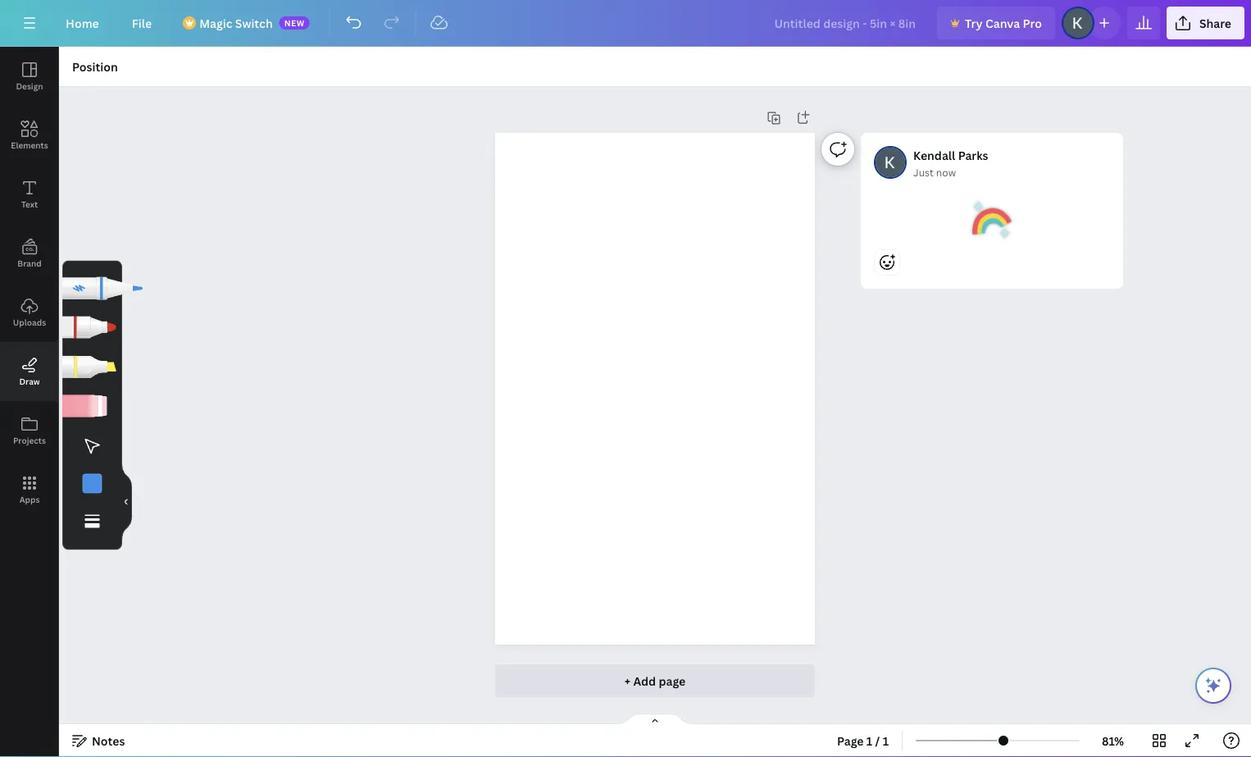 Task type: vqa. For each thing, say whether or not it's contained in the screenshot.
PEACE link
no



Task type: locate. For each thing, give the bounding box(es) containing it.
#2d90eb image
[[82, 474, 102, 494], [82, 474, 102, 494]]

Design title text field
[[762, 7, 931, 39]]

add
[[634, 673, 656, 689]]

try canva pro
[[966, 15, 1043, 31]]

main menu bar
[[0, 0, 1252, 47]]

1 horizontal spatial 1
[[883, 733, 889, 749]]

canva
[[986, 15, 1021, 31]]

81% button
[[1087, 728, 1140, 754]]

projects
[[13, 435, 46, 446]]

0 horizontal spatial 1
[[867, 733, 873, 749]]

draw
[[19, 376, 40, 387]]

1 right /
[[883, 733, 889, 749]]

notes button
[[66, 728, 132, 754]]

expressing gratitude image
[[973, 200, 1012, 240]]

text
[[21, 199, 38, 210]]

+ add page
[[625, 673, 686, 689]]

magic
[[200, 15, 233, 31]]

1
[[867, 733, 873, 749], [883, 733, 889, 749]]

side panel tab list
[[0, 47, 59, 519]]

pro
[[1024, 15, 1043, 31]]

now
[[937, 165, 957, 179]]

canva assistant image
[[1204, 676, 1224, 696]]

text button
[[0, 165, 59, 224]]

elements
[[11, 139, 48, 151]]

apps
[[19, 494, 40, 505]]

share button
[[1167, 7, 1245, 39]]

uploads button
[[0, 283, 59, 342]]

try
[[966, 15, 983, 31]]

page 1 / 1
[[838, 733, 889, 749]]

page
[[659, 673, 686, 689]]

brand
[[17, 258, 42, 269]]

draw button
[[0, 342, 59, 401]]

81%
[[1103, 733, 1125, 749]]

1 left /
[[867, 733, 873, 749]]



Task type: describe. For each thing, give the bounding box(es) containing it.
hide image
[[121, 463, 132, 541]]

kendall parks just now
[[914, 147, 989, 179]]

parks
[[959, 147, 989, 163]]

switch
[[235, 15, 273, 31]]

try canva pro button
[[938, 7, 1056, 39]]

brand button
[[0, 224, 59, 283]]

projects button
[[0, 401, 59, 460]]

/
[[876, 733, 881, 749]]

new
[[284, 17, 305, 28]]

uploads
[[13, 317, 46, 328]]

2 1 from the left
[[883, 733, 889, 749]]

position
[[72, 59, 118, 74]]

kendall parks list
[[861, 133, 1131, 341]]

+ add page button
[[496, 665, 816, 697]]

kendall
[[914, 147, 956, 163]]

design button
[[0, 47, 59, 106]]

page
[[838, 733, 864, 749]]

design
[[16, 80, 43, 91]]

file button
[[119, 7, 165, 39]]

magic switch
[[200, 15, 273, 31]]

file
[[132, 15, 152, 31]]

home
[[66, 15, 99, 31]]

share
[[1200, 15, 1232, 31]]

apps button
[[0, 460, 59, 519]]

1 1 from the left
[[867, 733, 873, 749]]

show pages image
[[616, 713, 695, 726]]

home link
[[53, 7, 112, 39]]

just
[[914, 165, 934, 179]]

position button
[[66, 53, 124, 80]]

elements button
[[0, 106, 59, 165]]

notes
[[92, 733, 125, 749]]

+
[[625, 673, 631, 689]]



